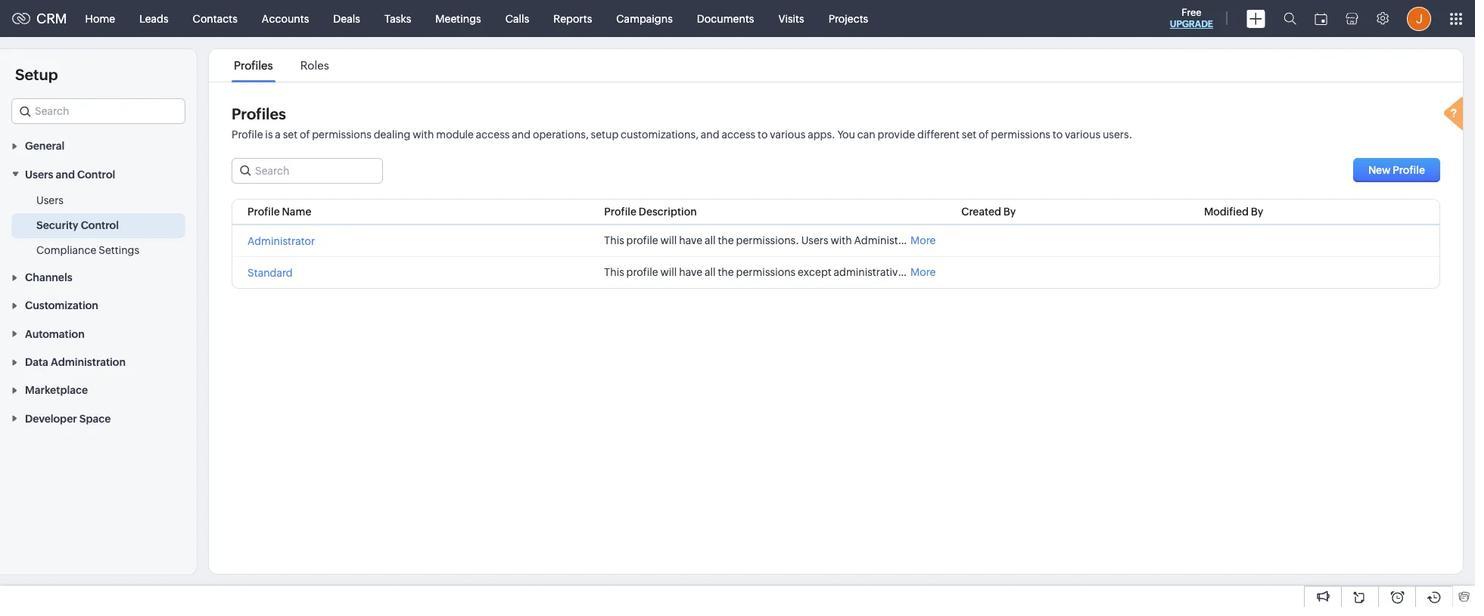 Task type: describe. For each thing, give the bounding box(es) containing it.
new profile
[[1369, 164, 1426, 176]]

meetings
[[436, 12, 481, 25]]

new
[[1369, 164, 1391, 176]]

deals
[[333, 12, 360, 25]]

profile name
[[248, 206, 312, 218]]

data
[[25, 357, 48, 369]]

free
[[1182, 7, 1202, 18]]

search image
[[1284, 12, 1297, 25]]

leads
[[139, 12, 169, 25]]

upgrade
[[1170, 19, 1214, 30]]

2 access from the left
[[722, 129, 756, 141]]

privileges.
[[906, 267, 958, 279]]

have
[[679, 267, 703, 279]]

marketplace
[[25, 385, 88, 397]]

this
[[604, 267, 624, 279]]

with
[[413, 129, 434, 141]]

deals link
[[321, 0, 372, 37]]

leads link
[[127, 0, 181, 37]]

documents link
[[685, 0, 767, 37]]

Search text field
[[12, 99, 185, 123]]

developer
[[25, 413, 77, 425]]

profile for profile is a set of permissions dealing with module access and operations, setup customizations, and access to various apps. you can provide different set of permissions to various users.
[[232, 129, 263, 141]]

channels button
[[0, 263, 197, 292]]

a
[[275, 129, 281, 141]]

security
[[36, 219, 78, 231]]

settings
[[99, 244, 139, 256]]

operations,
[[533, 129, 589, 141]]

more for administrator
[[911, 235, 936, 247]]

profile
[[627, 267, 658, 279]]

tasks link
[[372, 0, 423, 37]]

dealing
[[374, 129, 411, 141]]

projects
[[829, 12, 869, 25]]

administrative
[[834, 267, 904, 279]]

1 vertical spatial profiles
[[232, 105, 286, 123]]

this profile will have all the permissions except administrative privileges.
[[604, 267, 958, 279]]

setup
[[15, 66, 58, 83]]

administration
[[51, 357, 126, 369]]

2 horizontal spatial permissions
[[991, 129, 1051, 141]]

users and control button
[[0, 160, 197, 188]]

1 access from the left
[[476, 129, 510, 141]]

1 various from the left
[[770, 129, 806, 141]]

new profile button
[[1354, 158, 1441, 182]]

you
[[838, 129, 856, 141]]

tasks
[[385, 12, 411, 25]]

users.
[[1103, 129, 1133, 141]]

more for standard
[[911, 267, 936, 279]]

2 horizontal spatial and
[[701, 129, 720, 141]]

compliance
[[36, 244, 96, 256]]

reports link
[[542, 0, 604, 37]]

contacts
[[193, 12, 238, 25]]

security control
[[36, 219, 119, 231]]

name
[[282, 206, 312, 218]]

description
[[639, 206, 697, 218]]

developer space button
[[0, 405, 197, 433]]

will
[[661, 267, 677, 279]]

crm
[[36, 11, 67, 26]]

1 to from the left
[[758, 129, 768, 141]]

by for modified by
[[1251, 206, 1264, 218]]

2 of from the left
[[979, 129, 989, 141]]

campaigns
[[617, 12, 673, 25]]

customizations,
[[621, 129, 699, 141]]

calls link
[[493, 0, 542, 37]]

can
[[858, 129, 876, 141]]

general
[[25, 140, 65, 152]]

created by
[[962, 206, 1016, 218]]

crm link
[[12, 11, 67, 26]]

automation
[[25, 328, 85, 340]]

users and control region
[[0, 188, 197, 263]]

space
[[79, 413, 111, 425]]

create menu image
[[1247, 9, 1266, 28]]

profile is a set of permissions dealing with module access and operations, setup customizations, and access to various apps. you can provide different set of permissions to various users.
[[232, 129, 1133, 141]]

documents
[[697, 12, 754, 25]]

channels
[[25, 272, 72, 284]]

search element
[[1275, 0, 1306, 37]]

visits
[[779, 12, 805, 25]]

apps.
[[808, 129, 836, 141]]



Task type: vqa. For each thing, say whether or not it's contained in the screenshot.
contacts "image"
no



Task type: locate. For each thing, give the bounding box(es) containing it.
by right created
[[1004, 206, 1016, 218]]

the
[[718, 267, 734, 279]]

help image
[[1441, 95, 1471, 136]]

0 horizontal spatial set
[[283, 129, 298, 141]]

to left users.
[[1053, 129, 1063, 141]]

users inside dropdown button
[[25, 169, 53, 181]]

control inside dropdown button
[[77, 169, 115, 181]]

Search text field
[[232, 159, 382, 183]]

except
[[798, 267, 832, 279]]

profiles up the "is"
[[232, 105, 286, 123]]

1 horizontal spatial various
[[1065, 129, 1101, 141]]

users link
[[36, 193, 64, 208]]

profiles link
[[232, 59, 275, 72]]

and inside dropdown button
[[56, 169, 75, 181]]

1 vertical spatial users
[[36, 194, 64, 206]]

setup
[[591, 129, 619, 141]]

1 horizontal spatial set
[[962, 129, 977, 141]]

by for created by
[[1004, 206, 1016, 218]]

reports
[[554, 12, 592, 25]]

roles
[[300, 59, 329, 72]]

1 horizontal spatial of
[[979, 129, 989, 141]]

compliance settings
[[36, 244, 139, 256]]

permissions
[[312, 129, 372, 141], [991, 129, 1051, 141], [736, 267, 796, 279]]

meetings link
[[423, 0, 493, 37]]

profile inside button
[[1393, 164, 1426, 176]]

developer space
[[25, 413, 111, 425]]

to left apps.
[[758, 129, 768, 141]]

1 horizontal spatial access
[[722, 129, 756, 141]]

general button
[[0, 132, 197, 160]]

set right a
[[283, 129, 298, 141]]

0 horizontal spatial various
[[770, 129, 806, 141]]

users up users link on the top of the page
[[25, 169, 53, 181]]

control down general dropdown button
[[77, 169, 115, 181]]

contacts link
[[181, 0, 250, 37]]

profile for profile description
[[604, 206, 637, 218]]

0 vertical spatial profiles
[[234, 59, 273, 72]]

security control link
[[36, 218, 119, 233]]

created
[[962, 206, 1002, 218]]

1 set from the left
[[283, 129, 298, 141]]

home
[[85, 12, 115, 25]]

1 horizontal spatial permissions
[[736, 267, 796, 279]]

1 horizontal spatial to
[[1053, 129, 1063, 141]]

administrator
[[248, 235, 315, 248]]

1 vertical spatial more
[[911, 267, 936, 279]]

users for users and control
[[25, 169, 53, 181]]

users up security
[[36, 194, 64, 206]]

module
[[436, 129, 474, 141]]

1 vertical spatial control
[[81, 219, 119, 231]]

1 horizontal spatial by
[[1251, 206, 1264, 218]]

data administration
[[25, 357, 126, 369]]

0 horizontal spatial permissions
[[312, 129, 372, 141]]

control inside region
[[81, 219, 119, 231]]

profiles down accounts
[[234, 59, 273, 72]]

various left users.
[[1065, 129, 1101, 141]]

profile
[[232, 129, 263, 141], [1393, 164, 1426, 176], [248, 206, 280, 218], [604, 206, 637, 218]]

control
[[77, 169, 115, 181], [81, 219, 119, 231]]

2 various from the left
[[1065, 129, 1101, 141]]

modified by
[[1205, 206, 1264, 218]]

provide
[[878, 129, 916, 141]]

0 vertical spatial control
[[77, 169, 115, 181]]

more right administrative
[[911, 267, 936, 279]]

of right a
[[300, 129, 310, 141]]

accounts link
[[250, 0, 321, 37]]

profile description
[[604, 206, 697, 218]]

data administration button
[[0, 348, 197, 376]]

profile left the "is"
[[232, 129, 263, 141]]

2 set from the left
[[962, 129, 977, 141]]

1 by from the left
[[1004, 206, 1016, 218]]

various
[[770, 129, 806, 141], [1065, 129, 1101, 141]]

roles link
[[298, 59, 332, 72]]

visits link
[[767, 0, 817, 37]]

accounts
[[262, 12, 309, 25]]

of right different
[[979, 129, 989, 141]]

users inside region
[[36, 194, 64, 206]]

2 more from the top
[[911, 267, 936, 279]]

users and control
[[25, 169, 115, 181]]

more
[[911, 235, 936, 247], [911, 267, 936, 279]]

home link
[[73, 0, 127, 37]]

profile image
[[1408, 6, 1432, 31]]

list containing profiles
[[220, 49, 343, 82]]

access
[[476, 129, 510, 141], [722, 129, 756, 141]]

customization
[[25, 300, 98, 312]]

calls
[[506, 12, 529, 25]]

automation button
[[0, 320, 197, 348]]

0 vertical spatial users
[[25, 169, 53, 181]]

profile element
[[1398, 0, 1441, 37]]

customization button
[[0, 292, 197, 320]]

profiles
[[234, 59, 273, 72], [232, 105, 286, 123]]

compliance settings link
[[36, 243, 139, 258]]

campaigns link
[[604, 0, 685, 37]]

calendar image
[[1315, 12, 1328, 25]]

2 by from the left
[[1251, 206, 1264, 218]]

standard
[[248, 267, 293, 279]]

0 horizontal spatial to
[[758, 129, 768, 141]]

standard link
[[248, 267, 293, 279]]

by
[[1004, 206, 1016, 218], [1251, 206, 1264, 218]]

1 horizontal spatial and
[[512, 129, 531, 141]]

2 to from the left
[[1053, 129, 1063, 141]]

0 horizontal spatial by
[[1004, 206, 1016, 218]]

marketplace button
[[0, 376, 197, 405]]

free upgrade
[[1170, 7, 1214, 30]]

users for users
[[36, 194, 64, 206]]

to
[[758, 129, 768, 141], [1053, 129, 1063, 141]]

profile left name
[[248, 206, 280, 218]]

by right modified
[[1251, 206, 1264, 218]]

various left apps.
[[770, 129, 806, 141]]

users
[[25, 169, 53, 181], [36, 194, 64, 206]]

1 of from the left
[[300, 129, 310, 141]]

0 vertical spatial more
[[911, 235, 936, 247]]

administrator link
[[248, 235, 315, 248]]

and up users link on the top of the page
[[56, 169, 75, 181]]

modified
[[1205, 206, 1249, 218]]

0 horizontal spatial of
[[300, 129, 310, 141]]

projects link
[[817, 0, 881, 37]]

create menu element
[[1238, 0, 1275, 37]]

profile right new
[[1393, 164, 1426, 176]]

and right customizations,
[[701, 129, 720, 141]]

profile left description
[[604, 206, 637, 218]]

set right different
[[962, 129, 977, 141]]

control up compliance settings
[[81, 219, 119, 231]]

more up the privileges. on the right
[[911, 235, 936, 247]]

profile for profile name
[[248, 206, 280, 218]]

and
[[512, 129, 531, 141], [701, 129, 720, 141], [56, 169, 75, 181]]

list
[[220, 49, 343, 82]]

1 more from the top
[[911, 235, 936, 247]]

of
[[300, 129, 310, 141], [979, 129, 989, 141]]

None field
[[11, 98, 185, 124]]

and left operations,
[[512, 129, 531, 141]]

0 horizontal spatial and
[[56, 169, 75, 181]]

all
[[705, 267, 716, 279]]

different
[[918, 129, 960, 141]]

is
[[265, 129, 273, 141]]

0 horizontal spatial access
[[476, 129, 510, 141]]



